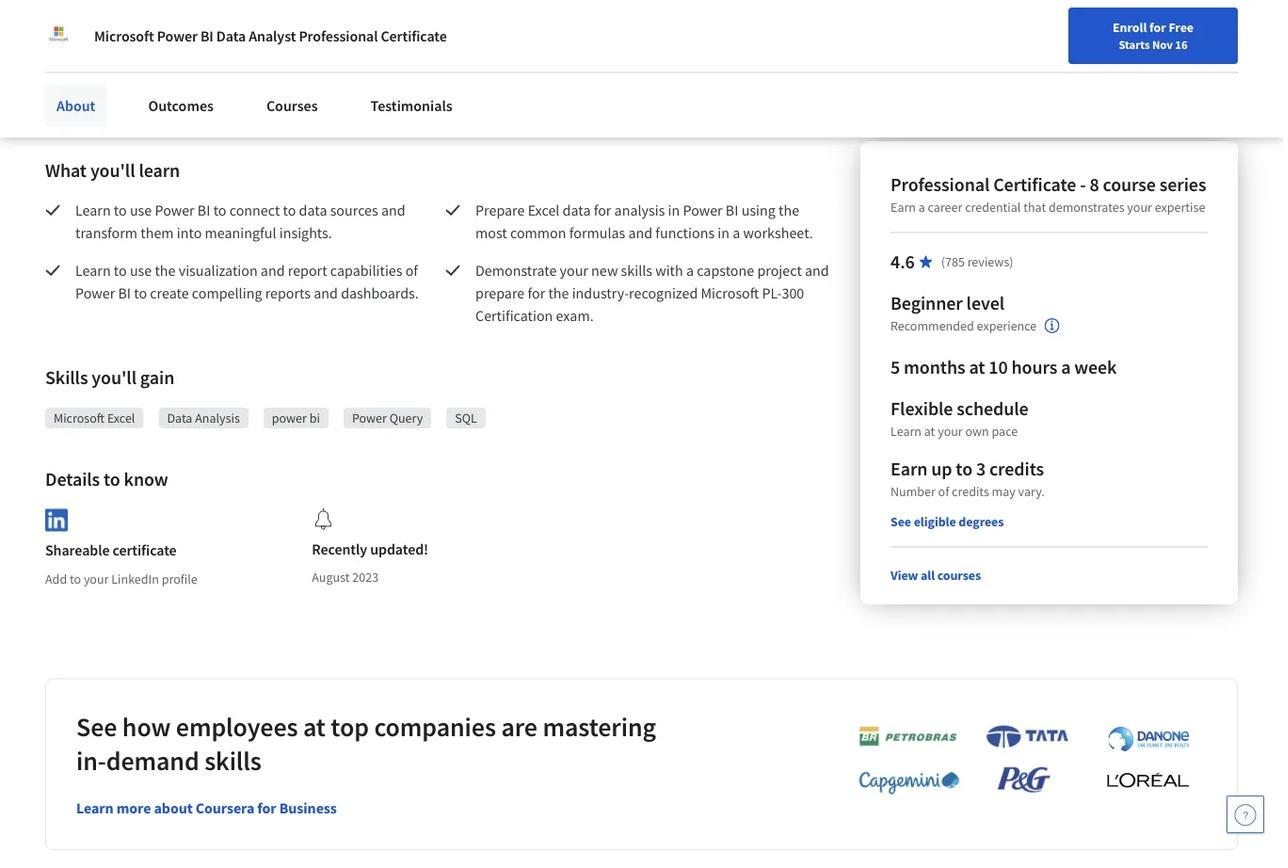Task type: locate. For each thing, give the bounding box(es) containing it.
for up formulas at the left top of page
[[594, 201, 612, 219]]

and right the sources
[[381, 201, 406, 219]]

2 data from the left
[[563, 201, 591, 219]]

2 courses link from the top
[[255, 85, 329, 126]]

compelling
[[192, 283, 262, 302]]

use for transform
[[130, 201, 152, 219]]

your left new
[[560, 261, 589, 280]]

microsoft
[[94, 26, 154, 45], [701, 283, 759, 302], [54, 410, 105, 427]]

excel for microsoft
[[107, 410, 135, 427]]

the up the exam.
[[548, 283, 569, 302]]

microsoft down skills
[[54, 410, 105, 427]]

professional
[[299, 26, 378, 45], [891, 173, 990, 196]]

1 vertical spatial excel
[[107, 410, 135, 427]]

0 vertical spatial professional
[[299, 26, 378, 45]]

power bi
[[272, 410, 320, 427]]

1 vertical spatial you'll
[[92, 366, 137, 389]]

see
[[891, 513, 912, 530], [76, 710, 117, 743]]

power
[[157, 26, 198, 45], [155, 201, 195, 219], [683, 201, 723, 219], [75, 283, 115, 302], [352, 410, 387, 427]]

your left own
[[938, 423, 963, 440]]

the inside demonstrate your new skills with a capstone project and prepare for the industry-recognized microsoft pl-300 certification exam.
[[548, 283, 569, 302]]

outcomes
[[148, 84, 214, 103], [148, 96, 214, 115]]

1 vertical spatial earn
[[891, 457, 928, 481]]

data left analyst
[[216, 26, 246, 45]]

to up meaningful
[[213, 201, 227, 219]]

microsoft power bi data analyst professional certificate
[[94, 26, 447, 45]]

about link down microsoft icon on the top of the page
[[45, 73, 107, 114]]

data up insights.
[[299, 201, 327, 219]]

industry-
[[572, 283, 629, 302]]

1 horizontal spatial of
[[939, 483, 950, 500]]

see up in-
[[76, 710, 117, 743]]

1 vertical spatial the
[[155, 261, 176, 280]]

1 testimonials from the top
[[371, 84, 453, 103]]

starts
[[1119, 37, 1150, 52]]

earn inside professional certificate - 8 course series earn a career credential that demonstrates your expertise
[[891, 199, 916, 216]]

1 outcomes link from the top
[[137, 73, 225, 114]]

learn more about coursera for business link
[[76, 799, 337, 818]]

10
[[989, 356, 1008, 379]]

earn up number
[[891, 457, 928, 481]]

0 horizontal spatial excel
[[107, 410, 135, 427]]

about
[[154, 799, 193, 818]]

0 horizontal spatial data
[[167, 410, 192, 427]]

recommended experience
[[891, 318, 1037, 335]]

1 vertical spatial skills
[[204, 744, 262, 777]]

for inside "enroll for free starts nov 16"
[[1150, 19, 1167, 36]]

learn inside flexible schedule learn at your own pace
[[891, 423, 922, 440]]

reviews)
[[968, 253, 1014, 270]]

0 vertical spatial of
[[406, 261, 418, 280]]

learn more about coursera for business
[[76, 799, 337, 818]]

at for flexible schedule learn at your own pace
[[925, 423, 935, 440]]

microsoft down capstone
[[701, 283, 759, 302]]

credits up may
[[990, 457, 1044, 481]]

use up them in the top of the page
[[130, 201, 152, 219]]

a inside demonstrate your new skills with a capstone project and prepare for the industry-recognized microsoft pl-300 certification exam.
[[686, 261, 694, 280]]

of up dashboards.
[[406, 261, 418, 280]]

earn up to 3 credits
[[891, 457, 1044, 481]]

view all courses
[[891, 567, 981, 584]]

1 earn from the top
[[891, 199, 916, 216]]

you'll
[[90, 159, 135, 182], [92, 366, 137, 389]]

learn
[[139, 159, 180, 182]]

recently updated!
[[312, 540, 429, 558]]

your down 'shareable certificate'
[[84, 570, 109, 587]]

and right project
[[805, 261, 829, 280]]

courses for outcomes link corresponding to second about link
[[266, 96, 318, 115]]

learn down flexible
[[891, 423, 922, 440]]

about up what at top
[[57, 96, 95, 115]]

data
[[299, 201, 327, 219], [563, 201, 591, 219]]

the up create
[[155, 261, 176, 280]]

analysis
[[615, 201, 665, 219]]

coursera image
[[23, 15, 142, 45]]

bi left create
[[118, 283, 131, 302]]

in
[[668, 201, 680, 219], [718, 223, 730, 242]]

excel down skills you'll gain on the left of page
[[107, 410, 135, 427]]

1 horizontal spatial excel
[[528, 201, 560, 219]]

the up worksheet.
[[779, 201, 800, 219]]

None search field
[[268, 12, 542, 49]]

menu item
[[942, 19, 1063, 80]]

capstone
[[697, 261, 755, 280]]

2 testimonials from the top
[[371, 96, 453, 115]]

and down the analysis on the top of page
[[629, 223, 653, 242]]

sources
[[330, 201, 378, 219]]

credits down earn up to 3 credits
[[952, 483, 990, 500]]

of down up
[[939, 483, 950, 500]]

bi up into
[[198, 201, 210, 219]]

2 outcomes link from the top
[[137, 85, 225, 126]]

1 vertical spatial use
[[130, 261, 152, 280]]

beginner
[[891, 291, 963, 315]]

at left top
[[303, 710, 326, 743]]

certificate
[[381, 26, 447, 45], [994, 173, 1077, 196]]

1 vertical spatial at
[[925, 423, 935, 440]]

0 horizontal spatial skills
[[204, 744, 262, 777]]

2 use from the top
[[130, 261, 152, 280]]

at
[[969, 356, 985, 379], [925, 423, 935, 440], [303, 710, 326, 743]]

0 vertical spatial use
[[130, 201, 152, 219]]

see for see how employees at top companies are mastering in-demand skills
[[76, 710, 117, 743]]

data inside prepare excel data for analysis in power bi using the most common formulas and functions in a worksheet.
[[563, 201, 591, 219]]

learn left more
[[76, 799, 114, 818]]

query
[[390, 410, 423, 427]]

may
[[992, 483, 1016, 500]]

professional right analyst
[[299, 26, 378, 45]]

and up reports
[[261, 261, 285, 280]]

you'll left gain
[[92, 366, 137, 389]]

about down microsoft icon on the top of the page
[[57, 84, 95, 103]]

and
[[381, 201, 406, 219], [629, 223, 653, 242], [261, 261, 285, 280], [805, 261, 829, 280], [314, 283, 338, 302]]

skills right new
[[621, 261, 653, 280]]

1 vertical spatial of
[[939, 483, 950, 500]]

data inside learn to use power bi to connect to data sources and transform them into meaningful insights.
[[299, 201, 327, 219]]

0 horizontal spatial at
[[303, 710, 326, 743]]

in up capstone
[[718, 223, 730, 242]]

your
[[1128, 199, 1153, 216], [560, 261, 589, 280], [938, 423, 963, 440], [84, 570, 109, 587]]

8
[[1090, 173, 1100, 196]]

1 outcomes from the top
[[148, 84, 214, 103]]

power query
[[352, 410, 423, 427]]

you'll left learn
[[90, 159, 135, 182]]

excel inside prepare excel data for analysis in power bi using the most common formulas and functions in a worksheet.
[[528, 201, 560, 219]]

earn left career
[[891, 199, 916, 216]]

0 vertical spatial data
[[216, 26, 246, 45]]

microsoft right microsoft icon on the top of the page
[[94, 26, 154, 45]]

1 horizontal spatial skills
[[621, 261, 653, 280]]

power inside learn to use power bi to connect to data sources and transform them into meaningful insights.
[[155, 201, 195, 219]]

see how employees at top companies are mastering in-demand skills
[[76, 710, 656, 777]]

and inside prepare excel data for analysis in power bi using the most common formulas and functions in a worksheet.
[[629, 223, 653, 242]]

data left analysis
[[167, 410, 192, 427]]

1 horizontal spatial the
[[548, 283, 569, 302]]

1 vertical spatial professional
[[891, 173, 990, 196]]

1 vertical spatial certificate
[[994, 173, 1077, 196]]

1 horizontal spatial data
[[563, 201, 591, 219]]

skills down employees
[[204, 744, 262, 777]]

data up formulas at the left top of page
[[563, 201, 591, 219]]

functions
[[656, 223, 715, 242]]

bi left using
[[726, 201, 739, 219]]

your down course
[[1128, 199, 1153, 216]]

for down demonstrate
[[528, 283, 545, 302]]

0 vertical spatial certificate
[[381, 26, 447, 45]]

see inside button
[[891, 513, 912, 530]]

see down number
[[891, 513, 912, 530]]

2 vertical spatial microsoft
[[54, 410, 105, 427]]

hours
[[1012, 356, 1058, 379]]

learn up transform
[[75, 201, 111, 219]]

1 testimonials link from the top
[[359, 73, 464, 114]]

a left career
[[919, 199, 926, 216]]

1 vertical spatial data
[[167, 410, 192, 427]]

use for to
[[130, 261, 152, 280]]

in up functions
[[668, 201, 680, 219]]

1 horizontal spatial professional
[[891, 173, 990, 196]]

bi
[[200, 26, 214, 45], [198, 201, 210, 219], [726, 201, 739, 219], [118, 283, 131, 302]]

use inside learn to use the visualization and report capabilities of power bi to create compelling reports and dashboards.
[[130, 261, 152, 280]]

learn inside learn to use the visualization and report capabilities of power bi to create compelling reports and dashboards.
[[75, 261, 111, 280]]

a
[[919, 199, 926, 216], [733, 223, 740, 242], [686, 261, 694, 280], [1061, 356, 1071, 379]]

professional up career
[[891, 173, 990, 196]]

excel up common in the left of the page
[[528, 201, 560, 219]]

testimonials link for courses link related to outcomes link related to 2nd about link from the bottom
[[359, 73, 464, 114]]

power inside learn to use the visualization and report capabilities of power bi to create compelling reports and dashboards.
[[75, 283, 115, 302]]

a left the week
[[1061, 356, 1071, 379]]

more
[[117, 799, 151, 818]]

a inside prepare excel data for analysis in power bi using the most common formulas and functions in a worksheet.
[[733, 223, 740, 242]]

earn
[[891, 199, 916, 216], [891, 457, 928, 481]]

2 vertical spatial at
[[303, 710, 326, 743]]

a up capstone
[[733, 223, 740, 242]]

2 testimonials link from the top
[[359, 85, 464, 126]]

beginner level
[[891, 291, 1005, 315]]

data
[[216, 26, 246, 45], [167, 410, 192, 427]]

0 horizontal spatial in
[[668, 201, 680, 219]]

for up nov
[[1150, 19, 1167, 36]]

them
[[141, 223, 174, 242]]

2 courses from the top
[[266, 96, 318, 115]]

of inside learn to use the visualization and report capabilities of power bi to create compelling reports and dashboards.
[[406, 261, 418, 280]]

see eligible degrees
[[891, 513, 1004, 530]]

schedule
[[957, 397, 1029, 420]]

0 vertical spatial excel
[[528, 201, 560, 219]]

for left business
[[257, 799, 277, 818]]

know
[[124, 468, 168, 491]]

view
[[891, 567, 918, 584]]

1 courses link from the top
[[255, 73, 329, 114]]

shareable certificate
[[45, 541, 177, 560]]

1 vertical spatial see
[[76, 710, 117, 743]]

credits
[[990, 457, 1044, 481], [952, 483, 990, 500]]

at down flexible
[[925, 423, 935, 440]]

eligible
[[914, 513, 956, 530]]

2 horizontal spatial the
[[779, 201, 800, 219]]

0 horizontal spatial professional
[[299, 26, 378, 45]]

learn to use power bi to connect to data sources and transform them into meaningful insights.
[[75, 201, 409, 242]]

1 courses from the top
[[266, 84, 318, 103]]

0 vertical spatial the
[[779, 201, 800, 219]]

about
[[57, 84, 95, 103], [57, 96, 95, 115]]

free
[[1169, 19, 1194, 36]]

0 horizontal spatial see
[[76, 710, 117, 743]]

testimonials link
[[359, 73, 464, 114], [359, 85, 464, 126]]

about link
[[45, 73, 107, 114], [45, 85, 107, 126]]

a right "with"
[[686, 261, 694, 280]]

1 vertical spatial microsoft
[[701, 283, 759, 302]]

most
[[476, 223, 507, 242]]

sql
[[455, 410, 477, 427]]

see inside see how employees at top companies are mastering in-demand skills
[[76, 710, 117, 743]]

analyst
[[249, 26, 296, 45]]

learn down transform
[[75, 261, 111, 280]]

courses link for outcomes link corresponding to second about link
[[255, 85, 329, 126]]

bi inside prepare excel data for analysis in power bi using the most common formulas and functions in a worksheet.
[[726, 201, 739, 219]]

learn inside learn to use power bi to connect to data sources and transform them into meaningful insights.
[[75, 201, 111, 219]]

for
[[1150, 19, 1167, 36], [594, 201, 612, 219], [528, 283, 545, 302], [257, 799, 277, 818]]

0 vertical spatial see
[[891, 513, 912, 530]]

to right add
[[70, 570, 81, 587]]

0 vertical spatial microsoft
[[94, 26, 154, 45]]

0 vertical spatial you'll
[[90, 159, 135, 182]]

use inside learn to use power bi to connect to data sources and transform them into meaningful insights.
[[130, 201, 152, 219]]

2 earn from the top
[[891, 457, 928, 481]]

courses
[[266, 84, 318, 103], [266, 96, 318, 115]]

0 horizontal spatial the
[[155, 261, 176, 280]]

2 horizontal spatial at
[[969, 356, 985, 379]]

prepare excel data for analysis in power bi using the most common formulas and functions in a worksheet.
[[476, 201, 825, 242]]

skills
[[45, 366, 88, 389]]

0 vertical spatial skills
[[621, 261, 653, 280]]

about link up what at top
[[45, 85, 107, 126]]

at inside flexible schedule learn at your own pace
[[925, 423, 935, 440]]

at left 10
[[969, 356, 985, 379]]

use up create
[[130, 261, 152, 280]]

0 horizontal spatial data
[[299, 201, 327, 219]]

at inside see how employees at top companies are mastering in-demand skills
[[303, 710, 326, 743]]

demand
[[106, 744, 199, 777]]

to left the know
[[104, 468, 120, 491]]

enroll
[[1113, 19, 1147, 36]]

shareable
[[45, 541, 110, 560]]

0 vertical spatial earn
[[891, 199, 916, 216]]

1 vertical spatial in
[[718, 223, 730, 242]]

0 vertical spatial in
[[668, 201, 680, 219]]

2 vertical spatial the
[[548, 283, 569, 302]]

courses link
[[255, 73, 329, 114], [255, 85, 329, 126]]

1 horizontal spatial certificate
[[994, 173, 1077, 196]]

1 use from the top
[[130, 201, 152, 219]]

1 horizontal spatial see
[[891, 513, 912, 530]]

1 data from the left
[[299, 201, 327, 219]]

to up insights.
[[283, 201, 296, 219]]

1 about from the top
[[57, 84, 95, 103]]

0 horizontal spatial of
[[406, 261, 418, 280]]

the
[[779, 201, 800, 219], [155, 261, 176, 280], [548, 283, 569, 302]]

companies
[[374, 710, 496, 743]]

0 vertical spatial at
[[969, 356, 985, 379]]

1 horizontal spatial at
[[925, 423, 935, 440]]



Task type: describe. For each thing, give the bounding box(es) containing it.
demonstrate your new skills with a capstone project and prepare for the industry-recognized microsoft pl-300 certification exam.
[[476, 261, 832, 325]]

credential
[[965, 199, 1021, 216]]

courses for outcomes link related to 2nd about link from the bottom
[[266, 84, 318, 103]]

the inside prepare excel data for analysis in power bi using the most common formulas and functions in a worksheet.
[[779, 201, 800, 219]]

16
[[1176, 37, 1188, 52]]

and inside demonstrate your new skills with a capstone project and prepare for the industry-recognized microsoft pl-300 certification exam.
[[805, 261, 829, 280]]

recently
[[312, 540, 367, 558]]

capabilities
[[330, 261, 403, 280]]

the inside learn to use the visualization and report capabilities of power bi to create compelling reports and dashboards.
[[155, 261, 176, 280]]

for inside prepare excel data for analysis in power bi using the most common formulas and functions in a worksheet.
[[594, 201, 612, 219]]

learn to use the visualization and report capabilities of power bi to create compelling reports and dashboards.
[[75, 261, 425, 302]]

1 vertical spatial credits
[[952, 483, 990, 500]]

reports
[[265, 283, 311, 302]]

see for see eligible degrees
[[891, 513, 912, 530]]

degrees
[[959, 513, 1004, 530]]

microsoft image
[[45, 23, 72, 49]]

skills inside demonstrate your new skills with a capstone project and prepare for the industry-recognized microsoft pl-300 certification exam.
[[621, 261, 653, 280]]

1 horizontal spatial in
[[718, 223, 730, 242]]

professional certificate - 8 course series earn a career credential that demonstrates your expertise
[[891, 173, 1207, 216]]

experience
[[977, 318, 1037, 335]]

learn for learn to use the visualization and report capabilities of power bi to create compelling reports and dashboards.
[[75, 261, 111, 280]]

to up transform
[[114, 201, 127, 219]]

5
[[891, 356, 900, 379]]

certificate
[[113, 541, 177, 560]]

top
[[331, 710, 369, 743]]

formulas
[[569, 223, 626, 242]]

1 about link from the top
[[45, 73, 107, 114]]

and inside learn to use power bi to connect to data sources and transform them into meaningful insights.
[[381, 201, 406, 219]]

up
[[932, 457, 953, 481]]

0 vertical spatial credits
[[990, 457, 1044, 481]]

learn for learn more about coursera for business
[[76, 799, 114, 818]]

bi inside learn to use power bi to connect to data sources and transform them into meaningful insights.
[[198, 201, 210, 219]]

pace
[[992, 423, 1018, 440]]

0 horizontal spatial certificate
[[381, 26, 447, 45]]

skills inside see how employees at top companies are mastering in-demand skills
[[204, 744, 262, 777]]

courses link for outcomes link related to 2nd about link from the bottom
[[255, 73, 329, 114]]

certificate inside professional certificate - 8 course series earn a career credential that demonstrates your expertise
[[994, 173, 1077, 196]]

what
[[45, 159, 87, 182]]

you'll for what
[[90, 159, 135, 182]]

project
[[758, 261, 802, 280]]

4.6
[[891, 250, 915, 274]]

course
[[1103, 173, 1156, 196]]

outcomes link for second about link
[[137, 85, 225, 126]]

a inside professional certificate - 8 course series earn a career credential that demonstrates your expertise
[[919, 199, 926, 216]]

week
[[1075, 356, 1117, 379]]

2 outcomes from the top
[[148, 96, 214, 115]]

microsoft inside demonstrate your new skills with a capstone project and prepare for the industry-recognized microsoft pl-300 certification exam.
[[701, 283, 759, 302]]

common
[[510, 223, 566, 242]]

microsoft for microsoft power bi data analyst professional certificate
[[94, 26, 154, 45]]

how
[[122, 710, 171, 743]]

details to know
[[45, 468, 168, 491]]

view all courses link
[[891, 567, 981, 584]]

bi
[[310, 410, 320, 427]]

create
[[150, 283, 189, 302]]

profile
[[162, 570, 198, 587]]

flexible
[[891, 397, 953, 420]]

with
[[656, 261, 683, 280]]

connect
[[230, 201, 280, 219]]

expertise
[[1155, 199, 1206, 216]]

series
[[1160, 173, 1207, 196]]

microsoft for microsoft excel
[[54, 410, 105, 427]]

professional inside professional certificate - 8 course series earn a career credential that demonstrates your expertise
[[891, 173, 990, 196]]

new
[[592, 261, 618, 280]]

recommended
[[891, 318, 974, 335]]

business
[[279, 799, 337, 818]]

gain
[[140, 366, 174, 389]]

excel for prepare
[[528, 201, 560, 219]]

demonstrate
[[476, 261, 557, 280]]

data analysis
[[167, 410, 240, 427]]

worksheet.
[[743, 223, 813, 242]]

recognized
[[629, 283, 698, 302]]

career
[[928, 199, 963, 216]]

2 about link from the top
[[45, 85, 107, 126]]

vary.
[[1019, 483, 1045, 500]]

2023
[[352, 569, 379, 586]]

own
[[966, 423, 990, 440]]

in-
[[76, 744, 106, 777]]

help center image
[[1235, 803, 1257, 826]]

1 horizontal spatial data
[[216, 26, 246, 45]]

coursera
[[196, 799, 255, 818]]

your inside professional certificate - 8 course series earn a career credential that demonstrates your expertise
[[1128, 199, 1153, 216]]

microsoft excel
[[54, 410, 135, 427]]

bi inside learn to use the visualization and report capabilities of power bi to create compelling reports and dashboards.
[[118, 283, 131, 302]]

(785
[[941, 253, 965, 270]]

to left 3
[[956, 457, 973, 481]]

your inside demonstrate your new skills with a capstone project and prepare for the industry-recognized microsoft pl-300 certification exam.
[[560, 261, 589, 280]]

testimonials for the "testimonials" link for courses link related to outcomes link related to 2nd about link from the bottom
[[371, 84, 453, 103]]

number
[[891, 483, 936, 500]]

power
[[272, 410, 307, 427]]

and down report
[[314, 283, 338, 302]]

prepare
[[476, 283, 525, 302]]

nov
[[1153, 37, 1173, 52]]

to left create
[[134, 283, 147, 302]]

bi left analyst
[[200, 26, 214, 45]]

you'll for skills
[[92, 366, 137, 389]]

august 2023
[[312, 569, 379, 586]]

into
[[177, 223, 202, 242]]

2 about from the top
[[57, 96, 95, 115]]

learn for learn to use power bi to connect to data sources and transform them into meaningful insights.
[[75, 201, 111, 219]]

pl-
[[762, 283, 782, 302]]

linkedin
[[111, 570, 159, 587]]

months
[[904, 356, 966, 379]]

-
[[1080, 173, 1086, 196]]

at for see how employees at top companies are mastering in-demand skills
[[303, 710, 326, 743]]

coursera enterprise logos image
[[830, 724, 1207, 805]]

are
[[501, 710, 538, 743]]

power inside prepare excel data for analysis in power bi using the most common formulas and functions in a worksheet.
[[683, 201, 723, 219]]

your inside flexible schedule learn at your own pace
[[938, 423, 963, 440]]

dashboards.
[[341, 283, 419, 302]]

outcomes link for 2nd about link from the bottom
[[137, 73, 225, 114]]

certification
[[476, 306, 553, 325]]

report
[[288, 261, 327, 280]]

mastering
[[543, 710, 656, 743]]

details
[[45, 468, 100, 491]]

what you'll learn
[[45, 159, 180, 182]]

prepare
[[476, 201, 525, 219]]

information about difficulty level pre-requisites. image
[[1045, 318, 1060, 333]]

visualization
[[179, 261, 258, 280]]

courses
[[938, 567, 981, 584]]

using
[[742, 201, 776, 219]]

number of credits may vary.
[[891, 483, 1045, 500]]

insights.
[[279, 223, 332, 242]]

employees
[[176, 710, 298, 743]]

(785 reviews)
[[941, 253, 1014, 270]]

testimonials link for outcomes link corresponding to second about link courses link
[[359, 85, 464, 126]]

for inside demonstrate your new skills with a capstone project and prepare for the industry-recognized microsoft pl-300 certification exam.
[[528, 283, 545, 302]]

testimonials for the "testimonials" link associated with outcomes link corresponding to second about link courses link
[[371, 96, 453, 115]]

to down transform
[[114, 261, 127, 280]]

level
[[967, 291, 1005, 315]]



Task type: vqa. For each thing, say whether or not it's contained in the screenshot.
The in LEARN TO USE THE VISUALIZATION AND REPORT CAPABILITIES OF POWER BI TO CREATE COMPELLING REPORTS AND DASHBOARDS.
yes



